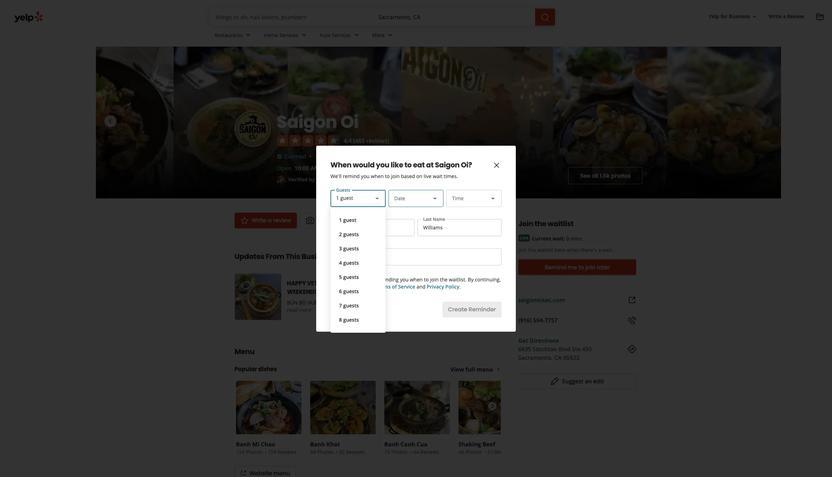 Task type: vqa. For each thing, say whether or not it's contained in the screenshot.
Eco Mobile Detailing image
no



Task type: locate. For each thing, give the bounding box(es) containing it.
yelp
[[709, 13, 719, 20]]

policy
[[445, 283, 460, 290]]

5 guests button
[[336, 270, 380, 284]]

to right 'me'
[[579, 263, 584, 272]]

Date field
[[389, 190, 444, 207]]

1 banh from the left
[[236, 441, 251, 449]]

banh up 73
[[384, 441, 399, 449]]

previous image inside updates from this business element
[[239, 293, 247, 301]]

3 reviews from the left
[[420, 449, 439, 456]]

64
[[413, 449, 419, 456]]

0 vertical spatial paste
[[440, 288, 458, 296]]

saigon up "4.4 star rating" "image"
[[277, 110, 337, 134]]

photos down mi
[[246, 449, 262, 456]]

noodle inside "bún mắm"/fermented fish paste noodle soup…
[[440, 307, 461, 313]]

photos inside banh khot 94 photos
[[317, 449, 333, 456]]

1 horizontal spatial bò
[[335, 300, 342, 306]]

-
[[321, 164, 323, 172]]

business inside updates from this business element
[[302, 252, 333, 262]]

0 horizontal spatial when
[[371, 173, 384, 180]]

guests right 8
[[343, 316, 359, 323]]

2 more from the left
[[493, 307, 505, 313]]

reviews right 51
[[495, 449, 513, 456]]

0 horizontal spatial read
[[287, 307, 298, 313]]

home services link
[[258, 26, 314, 46]]

noodle inside '"bún mắm"/fermented fish paste  noodle soup'
[[459, 288, 482, 296]]

2 guests
[[339, 231, 359, 238]]

banh canh cua 73 photos
[[384, 441, 428, 456]]

2 reviews from the left
[[346, 449, 365, 456]]

fish up read more
[[500, 300, 510, 306]]

"bún inside "bún mắm"/fermented fish paste noodle soup…
[[440, 300, 453, 306]]

1 services from the left
[[279, 32, 298, 38]]

receive
[[344, 276, 361, 283]]

3 24 chevron down v2 image from the left
[[352, 31, 361, 39]]

share button
[[356, 213, 396, 229]]

1 vertical spatial write
[[252, 216, 266, 225]]

banh left mi
[[236, 441, 251, 449]]

banh up 94
[[310, 441, 325, 449]]

you up 'service' on the bottom of page
[[400, 276, 409, 283]]

reviews for shaking beef
[[495, 449, 513, 456]]

guests up 4 guests
[[343, 245, 359, 252]]

0 vertical spatial a
[[783, 13, 786, 20]]

1 horizontal spatial 3
[[349, 176, 352, 183]]

search image
[[541, 13, 549, 22]]

0 vertical spatial saigon
[[277, 110, 337, 134]]

see up remind
[[353, 165, 361, 171]]

create reminder
[[448, 306, 496, 314]]

1 vertical spatial paste
[[511, 300, 526, 306]]

previous image
[[239, 293, 247, 301], [239, 402, 247, 411]]

dishes
[[258, 365, 277, 374]]

fish inside "bún mắm"/fermented fish paste noodle soup…
[[500, 300, 510, 306]]

0 vertical spatial join
[[518, 219, 533, 229]]

suggest
[[562, 378, 584, 385]]

0 vertical spatial next image
[[763, 117, 771, 125]]

0 vertical spatial waitlist
[[548, 219, 574, 229]]

1 159 from the left
[[236, 449, 245, 456]]

saigon inside when would you like to eat at saigon oi? we'll remind you when to join based on live wait times.
[[435, 160, 460, 170]]

1 vertical spatial a
[[268, 216, 272, 225]]

join left 'later'
[[586, 263, 596, 272]]

1 horizontal spatial business
[[729, 13, 750, 20]]

photos
[[246, 449, 262, 456], [317, 449, 333, 456], [391, 449, 408, 456], [466, 449, 482, 456]]

to right 'ago'
[[385, 173, 390, 180]]

saigonoisac.com link
[[518, 296, 565, 304]]

46
[[459, 449, 464, 456]]

24 phone v2 image
[[628, 316, 636, 325]]

1 vertical spatial fish
[[500, 300, 510, 306]]

write right 24 star v2 icon
[[252, 216, 266, 225]]

73
[[384, 449, 390, 456]]

photo of saigon oi - sacramento, ca, us. interior image
[[401, 47, 553, 199]]

159 inside banh mi chao 159 photos
[[236, 449, 245, 456]]

photos down khot
[[317, 449, 333, 456]]

24 chevron down v2 image inside restaurants link
[[244, 31, 253, 39]]

  telephone field inside the when would you like to eat at saigon oi? "region"
[[331, 248, 502, 265]]

guests for 4 guests
[[343, 259, 359, 266]]

1
[[339, 217, 342, 223]]

3 banh from the left
[[384, 441, 399, 449]]

sacramento,
[[518, 354, 553, 362]]

business categories element
[[209, 26, 832, 46]]

this
[[286, 252, 300, 262]]

write left review
[[769, 13, 782, 20]]

Guests field
[[331, 190, 386, 333]]

None search field
[[210, 9, 557, 26]]

0 vertical spatial noodle
[[459, 288, 482, 296]]

2 horizontal spatial a
[[783, 13, 786, 20]]

0 horizontal spatial banh
[[236, 441, 251, 449]]

0 horizontal spatial paste
[[440, 288, 458, 296]]

view
[[450, 366, 464, 374]]

previous image
[[106, 117, 114, 125]]

reviews for banh mi chao
[[278, 449, 296, 456]]

popular
[[235, 365, 257, 374]]

join
[[518, 219, 533, 229], [518, 247, 527, 254]]

home services
[[264, 32, 298, 38]]

3 guests from the top
[[343, 259, 359, 266]]

bò down weekend!🇺🇸
[[299, 300, 306, 306]]

2 horizontal spatial join
[[586, 263, 596, 272]]

next image
[[763, 117, 771, 125], [488, 293, 496, 301], [488, 402, 496, 411]]

0 vertical spatial see
[[353, 165, 361, 171]]

waitlist
[[548, 219, 574, 229], [537, 247, 554, 254]]

1 vertical spatial next image
[[488, 293, 496, 301]]

0 horizontal spatial 3
[[339, 245, 342, 252]]

texts
[[362, 276, 374, 283]]

1 vertical spatial 3
[[339, 245, 342, 252]]

guests right 6
[[343, 288, 359, 295]]

1 horizontal spatial banh
[[310, 441, 325, 449]]

0 horizontal spatial write
[[252, 216, 266, 225]]

reviews for banh canh cua
[[420, 449, 439, 456]]

more down the huế… at the bottom left of page
[[299, 307, 311, 313]]

24 chevron down v2 image left auto
[[300, 31, 308, 39]]

0 horizontal spatial a
[[268, 216, 272, 225]]

to inside button
[[579, 263, 584, 272]]

3
[[349, 176, 352, 183], [339, 245, 342, 252]]

fish right continuing,
[[510, 280, 522, 288]]

photo of saigon oi - sacramento, ca, us. com do bo luc lac image
[[288, 47, 401, 199]]

1 horizontal spatial saigon
[[435, 160, 460, 170]]

24 pencil v2 image
[[551, 377, 559, 386]]

1 photos from the left
[[246, 449, 262, 456]]

write a review
[[252, 216, 291, 225]]

join down live
[[518, 247, 527, 254]]

the up privacy policy link
[[440, 276, 448, 283]]

2 159 from the left
[[268, 449, 276, 456]]

24 chevron down v2 image right 'auto services'
[[352, 31, 361, 39]]

1 guest
[[339, 217, 356, 223]]

ago
[[374, 176, 382, 183]]

when up terms of service and privacy policy .
[[410, 276, 423, 283]]

fish inside '"bún mắm"/fermented fish paste  noodle soup'
[[510, 280, 522, 288]]

0 vertical spatial write
[[769, 13, 782, 20]]

0 vertical spatial 3
[[349, 176, 352, 183]]

  telephone field
[[331, 248, 502, 265]]

159
[[236, 449, 245, 456], [268, 449, 276, 456]]

paste inside "bún mắm"/fermented fish paste noodle soup…
[[511, 300, 526, 306]]

0 horizontal spatial bún
[[287, 300, 298, 306]]

guests right 2
[[343, 231, 359, 238]]

mắm"/fermented inside '"bún mắm"/fermented fish paste  noodle soup'
[[456, 280, 509, 288]]

menu element
[[223, 335, 526, 477]]

add photo link
[[300, 213, 353, 229]]

1 guests from the top
[[343, 231, 359, 238]]

photos inside banh mi chao 159 photos
[[246, 449, 262, 456]]

1 vertical spatial business
[[302, 252, 333, 262]]

write inside user actions element
[[769, 13, 782, 20]]

happy veterans day weekend!🇺🇸 image
[[235, 274, 281, 320]]

join
[[391, 173, 400, 180], [586, 263, 596, 272], [430, 276, 439, 283]]

photos down shaking
[[466, 449, 482, 456]]

business left 4
[[302, 252, 333, 262]]

updates from this business element
[[223, 240, 536, 324]]

mắm"/fermented up soup…
[[454, 300, 498, 306]]

24 chevron down v2 image
[[244, 31, 253, 39], [300, 31, 308, 39], [352, 31, 361, 39], [386, 31, 395, 39]]

2 "bún from the top
[[440, 300, 453, 306]]

fish for "bún mắm"/fermented fish paste  noodle soup
[[510, 280, 522, 288]]

when
[[371, 173, 384, 180], [567, 247, 580, 254], [410, 276, 423, 283]]

banh inside banh khot 94 photos
[[310, 441, 325, 449]]

paste left .
[[440, 288, 458, 296]]

3 left months
[[349, 176, 352, 183]]

business left 16 chevron down v2 icon
[[729, 13, 750, 20]]

paste inside '"bún mắm"/fermented fish paste  noodle soup'
[[440, 288, 458, 296]]

3 photos from the left
[[391, 449, 408, 456]]

2
[[339, 231, 342, 238]]

mắm"/fermented up soup at the right of the page
[[456, 280, 509, 288]]

write a review link
[[235, 213, 297, 229]]

mins
[[571, 235, 582, 242]]

0 horizontal spatial join
[[391, 173, 400, 180]]

photos down canh
[[391, 449, 408, 456]]

see left all at the right top
[[580, 172, 590, 180]]

5 guests from the top
[[343, 288, 359, 295]]

2 services from the left
[[332, 32, 351, 38]]

to down receive
[[355, 283, 360, 290]]

2 vertical spatial when
[[410, 276, 423, 283]]

1 horizontal spatial services
[[332, 32, 351, 38]]

get directions 6835 stockton blvd ste 450 sacramento, ca 95823
[[518, 337, 592, 362]]

mắm"/fermented for soup
[[456, 280, 509, 288]]

4 guests button
[[336, 256, 380, 270]]

a
[[783, 13, 786, 20], [268, 216, 272, 225], [598, 247, 601, 254]]

0 horizontal spatial services
[[279, 32, 298, 38]]

previous image inside menu element
[[239, 402, 247, 411]]

agree
[[340, 283, 354, 290]]

here
[[555, 247, 566, 254]]

1 read from the left
[[287, 307, 298, 313]]

join up privacy
[[430, 276, 439, 283]]

6 guests from the top
[[343, 302, 359, 309]]

1 "bún from the top
[[440, 280, 455, 288]]

banh inside banh canh cua 73 photos
[[384, 441, 399, 449]]

1 horizontal spatial write
[[769, 13, 782, 20]]

1.6k
[[600, 172, 610, 180]]

0 horizontal spatial see
[[353, 165, 361, 171]]

live current wait: 0 mins
[[520, 235, 582, 242]]

bò left the huế
[[335, 300, 342, 306]]

24 chevron down v2 image right the more
[[386, 31, 395, 39]]

bún
[[287, 300, 298, 306], [323, 300, 333, 306]]

noodle
[[459, 288, 482, 296], [440, 307, 461, 313]]

1 horizontal spatial read
[[481, 307, 491, 313]]

2 previous image from the top
[[239, 402, 247, 411]]

waitlist down current
[[537, 247, 554, 254]]

4 reviews from the left
[[495, 449, 513, 456]]

2 guests from the top
[[343, 245, 359, 252]]

when down hours
[[371, 173, 384, 180]]

join down like
[[391, 173, 400, 180]]

updates
[[235, 252, 264, 262]]

see all 1.6k photos link
[[568, 167, 643, 184]]

2 24 chevron down v2 image from the left
[[300, 31, 308, 39]]

saigon up "times."
[[435, 160, 460, 170]]

services right auto
[[332, 32, 351, 38]]

live
[[424, 173, 432, 180]]

1 vertical spatial join
[[586, 263, 596, 272]]

and
[[417, 283, 426, 290]]

4 guests from the top
[[343, 274, 359, 280]]

0 vertical spatial when
[[371, 173, 384, 180]]

1 guest button
[[336, 213, 380, 227]]

1 vertical spatial saigon
[[435, 160, 460, 170]]

guests for 2 guests
[[343, 231, 359, 238]]

"bún for "bún mắm"/fermented fish paste noodle soup…
[[440, 300, 453, 306]]

when down mins
[[567, 247, 580, 254]]

7 guests
[[339, 302, 359, 309]]

1 horizontal spatial when
[[410, 276, 423, 283]]

1 vertical spatial when
[[567, 247, 580, 254]]

24 chevron down v2 image inside more link
[[386, 31, 395, 39]]

16 claim filled v2 image
[[277, 154, 282, 159]]

write for write a review
[[252, 216, 266, 225]]

0 horizontal spatial 159
[[236, 449, 245, 456]]

159 up 16 external link v2 image
[[236, 449, 245, 456]]

24 chevron down v2 image inside home services link
[[300, 31, 308, 39]]

1 reviews from the left
[[278, 449, 296, 456]]

banh for banh mi chao
[[236, 441, 251, 449]]

0 vertical spatial mắm"/fermented
[[456, 280, 509, 288]]

guests for 7 guests
[[343, 302, 359, 309]]

service
[[398, 283, 415, 290]]

1 24 chevron down v2 image from the left
[[244, 31, 253, 39]]

1 vertical spatial mắm"/fermented
[[454, 300, 498, 306]]

2 vertical spatial join
[[430, 276, 439, 283]]

"bún down privacy policy link
[[440, 300, 453, 306]]

7 guests button
[[336, 299, 380, 313]]

4.4
[[344, 137, 352, 145]]

24 chevron down v2 image for home services
[[300, 31, 308, 39]]

bún down weekend!🇺🇸
[[287, 300, 298, 306]]

guest
[[343, 217, 356, 223]]

0 horizontal spatial bò
[[299, 300, 306, 306]]

1 vertical spatial see
[[580, 172, 590, 180]]

banh inside banh mi chao 159 photos
[[236, 441, 251, 449]]

of
[[392, 283, 397, 290]]

$$
[[316, 153, 322, 160]]

0 horizontal spatial more
[[299, 307, 311, 313]]

paste up (916)
[[511, 300, 526, 306]]

mắm"/fermented
[[456, 280, 509, 288], [454, 300, 498, 306]]

24 chevron down v2 image inside auto services link
[[352, 31, 361, 39]]

1 horizontal spatial bún
[[323, 300, 333, 306]]

24 chevron down v2 image right restaurants
[[244, 31, 253, 39]]

4 photos from the left
[[466, 449, 482, 456]]

1 horizontal spatial join
[[430, 276, 439, 283]]

1 more from the left
[[299, 307, 311, 313]]

3 guests
[[339, 245, 359, 252]]

0 vertical spatial join
[[391, 173, 400, 180]]

join inside when would you like to eat at saigon oi? we'll remind you when to join based on live wait times.
[[391, 173, 400, 180]]

1 horizontal spatial 159
[[268, 449, 276, 456]]

guests inside button
[[343, 274, 359, 280]]

(916) 594-7757
[[518, 317, 558, 324]]

join for join the waitlist
[[518, 219, 533, 229]]

"bún mắm"/fermented fish paste  noodle soup image
[[388, 274, 435, 320]]

would
[[353, 160, 375, 170]]

services right home at the left top of the page
[[279, 32, 298, 38]]

0 vertical spatial business
[[729, 13, 750, 20]]

noodle left soup…
[[440, 307, 461, 313]]

waitlist up 'wait:'
[[548, 219, 574, 229]]

2 banh from the left
[[310, 441, 325, 449]]

8 guests button
[[336, 313, 380, 327]]

4 24 chevron down v2 image from the left
[[386, 31, 395, 39]]

1 vertical spatial waitlist
[[537, 247, 554, 254]]

updates from this business
[[235, 252, 333, 262]]

bún left 7
[[323, 300, 333, 306]]

canh
[[401, 441, 415, 449]]

1 bò from the left
[[299, 300, 306, 306]]

"bún left .
[[440, 280, 455, 288]]

noodle down by
[[459, 288, 482, 296]]

remind me to join later
[[545, 263, 610, 272]]

business
[[326, 176, 348, 183]]

reviews
[[278, 449, 296, 456], [346, 449, 365, 456], [420, 449, 439, 456], [495, 449, 513, 456]]

reviews right 92
[[346, 449, 365, 456]]

guests up agree
[[343, 274, 359, 280]]

1 horizontal spatial see
[[580, 172, 590, 180]]

1 previous image from the top
[[239, 293, 247, 301]]

1 horizontal spatial more
[[493, 307, 505, 313]]

reviews down 'cua'
[[420, 449, 439, 456]]

reviews for banh khot
[[346, 449, 365, 456]]

1 vertical spatial noodle
[[440, 307, 461, 313]]

1 join from the top
[[518, 219, 533, 229]]

review
[[787, 13, 804, 20]]

fish
[[510, 280, 522, 288], [500, 300, 510, 306]]

1 vertical spatial join
[[518, 247, 527, 254]]

create
[[448, 306, 467, 314]]

weekend!🇺🇸
[[287, 288, 323, 296]]

1 vertical spatial "bún
[[440, 300, 453, 306]]

8 guests
[[339, 316, 359, 323]]

more down soup at the right of the page
[[493, 307, 505, 313]]

to up and
[[424, 276, 429, 283]]

2 photos from the left
[[317, 449, 333, 456]]

guests right 4
[[343, 259, 359, 266]]

by
[[309, 176, 315, 183]]

huế…
[[307, 300, 321, 306]]

banh mi chao image
[[236, 381, 302, 435]]

0 vertical spatial previous image
[[239, 293, 247, 301]]

join up live
[[518, 219, 533, 229]]

more inside happy veterans day weekend!🇺🇸 bún bò huế… bún bò huế đây!!!!… read more
[[299, 307, 311, 313]]

guests for 6 guests
[[343, 288, 359, 295]]

159 down chao
[[268, 449, 276, 456]]

mắm"/fermented inside "bún mắm"/fermented fish paste noodle soup…
[[454, 300, 498, 306]]

1 horizontal spatial a
[[598, 247, 601, 254]]

2 horizontal spatial when
[[567, 247, 580, 254]]

1 horizontal spatial paste
[[511, 300, 526, 306]]

0 vertical spatial fish
[[510, 280, 522, 288]]

0 vertical spatial "bún
[[440, 280, 455, 288]]

noodle for soup
[[459, 288, 482, 296]]

terms
[[376, 283, 391, 290]]

0 horizontal spatial business
[[302, 252, 333, 262]]

7 guests from the top
[[343, 316, 359, 323]]

"bún inside '"bún mắm"/fermented fish paste  noodle soup'
[[440, 280, 455, 288]]

the right 'by' at the top left of page
[[316, 176, 325, 183]]

remind me to join later button
[[518, 260, 636, 275]]

16 external link v2 image
[[241, 471, 246, 476]]

pm
[[337, 164, 346, 172]]

guests inside "button"
[[343, 259, 359, 266]]

2 horizontal spatial banh
[[384, 441, 399, 449]]

3 down 2
[[339, 245, 342, 252]]

4.4 star rating image
[[277, 135, 339, 147]]

shaking
[[459, 441, 481, 449]]

1 vertical spatial previous image
[[239, 402, 247, 411]]

2 join from the top
[[518, 247, 527, 254]]

more link
[[367, 26, 400, 46]]

24 camera v2 image
[[306, 216, 315, 225]]

guests right 7
[[343, 302, 359, 309]]

reviews left 94
[[278, 449, 296, 456]]



Task type: describe. For each thing, give the bounding box(es) containing it.
the down live
[[528, 247, 536, 254]]

51 reviews
[[488, 449, 513, 456]]

guests for 8 guests
[[343, 316, 359, 323]]

terms of service and privacy policy .
[[376, 283, 461, 290]]

a for review
[[783, 13, 786, 20]]

6 guests button
[[336, 284, 380, 299]]

photo
[[330, 216, 347, 225]]

ca
[[554, 354, 562, 362]]

waitlist for join the waitlist
[[548, 219, 574, 229]]

đây!!!!…
[[354, 300, 373, 306]]

"bún for "bún mắm"/fermented fish paste  noodle soup
[[440, 280, 455, 288]]

me
[[568, 263, 577, 272]]

huế
[[343, 300, 353, 306]]

soup
[[483, 288, 498, 296]]

beef
[[483, 441, 495, 449]]

reminder
[[469, 306, 496, 314]]

7
[[339, 302, 342, 309]]

when
[[331, 160, 351, 170]]

user actions element
[[703, 9, 832, 53]]

more
[[372, 32, 385, 38]]

add photo
[[317, 216, 347, 225]]

see for see all 1.6k photos
[[580, 172, 590, 180]]

the inside you'll receive texts reminding you when to join the waitlist. by continuing, you agree to yelp's
[[440, 276, 448, 283]]

4 guests
[[339, 259, 359, 266]]

95823
[[563, 354, 580, 362]]

projects image
[[816, 13, 824, 21]]

see hours link
[[350, 164, 377, 173]]

yelp for business button
[[706, 10, 760, 23]]

shaking beef image
[[459, 381, 524, 435]]

cua
[[417, 441, 428, 449]]

2 vertical spatial next image
[[488, 402, 496, 411]]

happy veterans day weekend!🇺🇸 bún bò huế… bún bò huế đây!!!!… read more
[[287, 280, 373, 313]]

auto services
[[320, 32, 351, 38]]

noodle for soup…
[[440, 307, 461, 313]]

banh canh cua image
[[384, 381, 450, 435]]

full
[[466, 366, 475, 374]]

4
[[339, 259, 342, 266]]

2 bò from the left
[[335, 300, 342, 306]]

follow button
[[439, 213, 480, 229]]

continuing,
[[475, 276, 501, 283]]

edit
[[593, 378, 604, 385]]

get
[[518, 337, 528, 345]]

photo of saigon oi - sacramento, ca, us. banh khot image
[[667, 47, 781, 199]]

from
[[266, 252, 284, 262]]

create reminder button
[[442, 302, 502, 318]]

guests for 3 guests
[[343, 245, 359, 252]]

6 guests
[[339, 288, 359, 295]]

follow
[[456, 216, 474, 225]]

day
[[337, 280, 349, 288]]

51
[[488, 449, 493, 456]]

write for write a review
[[769, 13, 782, 20]]

close image
[[492, 161, 501, 170]]

view full menu
[[450, 366, 493, 374]]

16 chevron down v2 image
[[752, 14, 757, 19]]

photos inside 'shaking beef 46 photos'
[[466, 449, 482, 456]]

photos inside banh canh cua 73 photos
[[391, 449, 408, 456]]

stockton
[[533, 346, 557, 353]]

0 horizontal spatial saigon
[[277, 110, 337, 134]]

  text field
[[331, 219, 415, 236]]

previous image for the bottom next 'image'
[[239, 402, 247, 411]]

Time field
[[447, 190, 502, 207]]

next image inside updates from this business element
[[488, 293, 496, 301]]

banh khot image
[[310, 381, 376, 435]]

when inside when would you like to eat at saigon oi? we'll remind you when to join based on live wait times.
[[371, 173, 384, 180]]

fish for "bún mắm"/fermented fish paste noodle soup…
[[500, 300, 510, 306]]

  text field
[[418, 219, 502, 236]]

you down you'll
[[331, 283, 339, 290]]

0
[[566, 235, 569, 242]]

2 read from the left
[[481, 307, 491, 313]]

an
[[585, 378, 592, 385]]

remind
[[545, 263, 566, 272]]

3 guests button
[[336, 242, 380, 256]]

when would you like to eat at saigon oi? region
[[329, 160, 503, 333]]

6
[[339, 288, 342, 295]]

24 star v2 image
[[240, 216, 249, 225]]

to left eat
[[405, 160, 412, 170]]

live
[[520, 235, 528, 241]]

24 save outline v2 image
[[405, 216, 413, 225]]

mắm"/fermented for soup…
[[454, 300, 498, 306]]

previous image for next 'image' inside updates from this business element
[[239, 293, 247, 301]]

when inside you'll receive texts reminding you when to join the waitlist. by continuing, you agree to yelp's
[[410, 276, 423, 283]]

a for review
[[268, 216, 272, 225]]

when would you like to eat at saigon oi? we'll remind you when to join based on live wait times.
[[331, 160, 472, 180]]

join the waitlist here when there's a wait.
[[518, 247, 613, 254]]

banh for banh khot
[[310, 441, 325, 449]]

(465 reviews) link
[[353, 137, 389, 145]]

guests for 5 guests
[[343, 274, 359, 280]]

am
[[311, 164, 320, 172]]

594-
[[533, 317, 545, 324]]

24 add v2 image
[[445, 216, 453, 225]]

photo of saigon oi - sacramento, ca, us. banh canh cua image
[[174, 47, 288, 199]]

2 bún from the left
[[323, 300, 333, 306]]

24 chevron down v2 image for restaurants
[[244, 31, 253, 39]]

wait
[[433, 173, 443, 180]]

mi
[[252, 441, 259, 449]]

1 bún from the left
[[287, 300, 298, 306]]

24 external link v2 image
[[628, 296, 636, 304]]

open 10:00 am - 5:00 pm
[[277, 164, 346, 172]]

14 chevron right outline image
[[496, 367, 501, 372]]

.
[[460, 283, 461, 290]]

later
[[597, 263, 610, 272]]

business inside the yelp for business button
[[729, 13, 750, 20]]

blvd
[[559, 346, 571, 353]]

times.
[[444, 173, 458, 180]]

save button
[[399, 213, 436, 229]]

on
[[416, 173, 422, 180]]

open
[[277, 164, 292, 172]]

24 chevron down v2 image for more
[[386, 31, 395, 39]]

verified by the business 3 months ago
[[288, 176, 382, 183]]

photo of saigon oi - sacramento, ca, us. vietnamese tradition mini savory crep image
[[553, 47, 667, 199]]

services for auto services
[[332, 32, 351, 38]]

2 vertical spatial a
[[598, 247, 601, 254]]

ste
[[572, 346, 581, 353]]

auto services link
[[314, 26, 367, 46]]

eat
[[413, 160, 425, 170]]

there's
[[581, 247, 597, 254]]

banh for banh canh cua
[[384, 441, 399, 449]]

join inside you'll receive texts reminding you when to join the waitlist. by continuing, you agree to yelp's
[[430, 276, 439, 283]]

3 inside button
[[339, 245, 342, 252]]

based
[[401, 173, 415, 180]]

services for home services
[[279, 32, 298, 38]]

10:00
[[294, 164, 309, 172]]

92
[[339, 449, 345, 456]]

read inside happy veterans day weekend!🇺🇸 bún bò huế… bún bò huế đây!!!!… read more
[[287, 307, 298, 313]]

you left like
[[376, 160, 389, 170]]

veterans
[[307, 280, 336, 288]]

24 directions v2 image
[[628, 345, 636, 354]]

join for join the waitlist here when there's a wait.
[[518, 247, 527, 254]]

oi
[[341, 110, 359, 134]]

the up current
[[535, 219, 546, 229]]

2 guests button
[[336, 227, 380, 242]]

4.4 (465 reviews)
[[344, 137, 389, 145]]

join inside button
[[586, 263, 596, 272]]

64 reviews
[[413, 449, 439, 456]]

(916)
[[518, 317, 532, 324]]

photo of saigon oi - sacramento, ca, us. banh mi chao image
[[0, 47, 174, 199]]

you down see hours
[[361, 173, 370, 180]]

you'll
[[331, 276, 343, 283]]

khot
[[326, 441, 340, 449]]

94
[[310, 449, 316, 456]]

you'll receive texts reminding you when to join the waitlist. by continuing, you agree to yelp's
[[331, 276, 501, 290]]

restaurants link
[[209, 26, 258, 46]]

see for see hours
[[353, 165, 361, 171]]

current
[[532, 235, 551, 242]]

6835
[[518, 346, 531, 353]]

waitlist for join the waitlist here when there's a wait.
[[537, 247, 554, 254]]

get directions link
[[518, 337, 559, 345]]

paste for "bún mắm"/fermented fish paste  noodle soup
[[440, 288, 458, 296]]

7757
[[545, 317, 558, 324]]

paste for "bún mắm"/fermented fish paste noodle soup…
[[511, 300, 526, 306]]

24 chevron down v2 image for auto services
[[352, 31, 361, 39]]

directions
[[530, 337, 559, 345]]

when would you like to eat at saigon oi? dialog
[[0, 0, 832, 477]]

remind
[[343, 173, 360, 180]]



